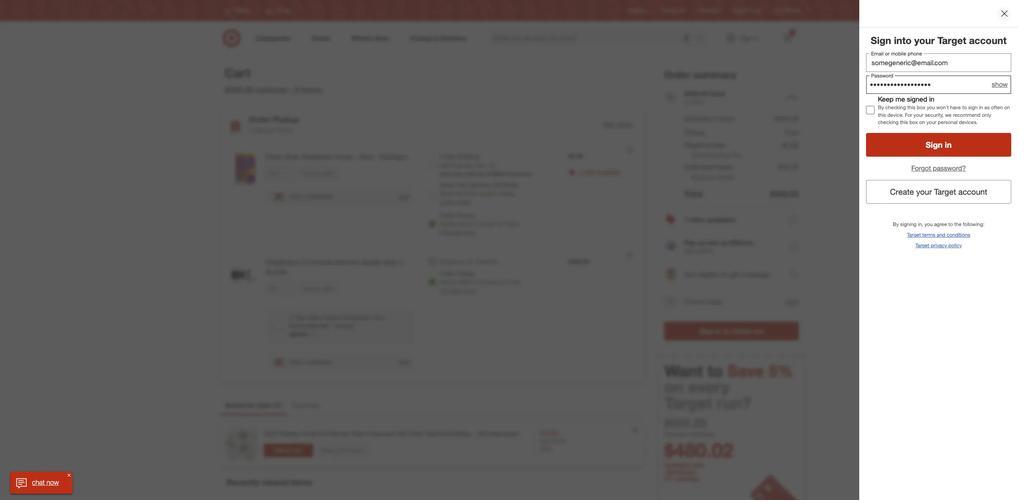 Task type: locate. For each thing, give the bounding box(es) containing it.
1 horizontal spatial redcard
[[699, 7, 719, 14]]

1 vertical spatial get
[[440, 190, 450, 197]]

$1.00 button
[[783, 139, 799, 151]]

at down shipping not available
[[497, 278, 502, 285]]

pickup down the 2 items
[[273, 115, 299, 124]]

0 vertical spatial cart item ready to fulfill group
[[220, 142, 644, 247]]

Service plan checkbox
[[274, 323, 283, 331]]

recently viewed items
[[226, 477, 312, 487]]

pickup inside order pickup 2 items at pinole
[[273, 115, 299, 124]]

None radio
[[428, 161, 437, 169]]

as down day
[[456, 190, 462, 197]]

0 vertical spatial later
[[324, 170, 333, 177]]

1 horizontal spatial 1 offer available
[[685, 216, 736, 224]]

subtotal for subtotal (2 items)
[[685, 115, 710, 123]]

sign inside button
[[926, 140, 943, 150]]

ready right store pickup option
[[440, 278, 457, 285]]

0 vertical spatial at
[[270, 127, 275, 134]]

save for later down console
[[303, 285, 333, 292]]

target
[[733, 7, 747, 14], [938, 34, 967, 46], [935, 187, 957, 197], [908, 232, 921, 238], [916, 242, 930, 249], [665, 394, 712, 413]]

2 vertical spatial add button
[[398, 358, 410, 366]]

0 horizontal spatial $555.03
[[685, 89, 709, 98]]

1 horizontal spatial with
[[692, 461, 705, 470]]

later for console
[[324, 285, 333, 292]]

add a substitute down breakfast
[[289, 193, 333, 200]]

1 vertical spatial by
[[893, 221, 899, 227]]

2 vertical spatial $505.28
[[665, 416, 707, 431]]

2 ready from the top
[[440, 278, 457, 285]]

0 vertical spatial this
[[908, 104, 916, 111]]

you inside 2-day shipping get it by sat, nov 18 when you order by 12:00pm tomorrow
[[455, 171, 463, 177]]

1 offer available inside button
[[685, 216, 736, 224]]

within for change store button related to store pickup option
[[459, 278, 474, 285]]

1 vertical spatial $555.03
[[770, 189, 799, 199]]

ready right store pickup radio
[[440, 220, 457, 227]]

2 change store button from the top
[[440, 286, 476, 295]]

1 save for later from the top
[[303, 170, 333, 177]]

estimated down regional fees
[[691, 151, 718, 159]]

2 right man
[[399, 258, 403, 266]]

to up recommend
[[963, 104, 967, 111]]

2 get from the top
[[440, 190, 450, 197]]

add a substitute down $69.00
[[289, 358, 333, 366]]

by left the signing
[[893, 221, 899, 227]]

redcard
[[699, 7, 719, 14], [669, 469, 696, 477]]

at for store pickup option
[[497, 278, 502, 285]]

store up shipping not available
[[462, 229, 476, 236]]

0 vertical spatial account
[[970, 34, 1007, 46]]

finial
[[301, 430, 317, 438]]

- right 24oz
[[376, 153, 378, 161]]

1 offer available button up $52/mo.
[[664, 206, 799, 234]]

None checkbox
[[867, 106, 875, 114]]

1 vertical spatial substitute
[[307, 358, 333, 366]]

recently
[[226, 477, 260, 487]]

0 vertical spatial 1
[[579, 168, 582, 175]]

2 down stores
[[792, 30, 794, 35]]

1 vertical spatial 5%
[[665, 475, 674, 483]]

(2
[[712, 115, 717, 123]]

save for later for breakfast
[[303, 170, 333, 177]]

1 vertical spatial at
[[497, 220, 502, 227]]

($450-
[[290, 322, 306, 329]]

signing
[[901, 221, 917, 227]]

$505.28 up free
[[775, 115, 799, 123]]

total
[[685, 189, 703, 199]]

40ct plastic finial christmas tree ornament set pale teal/gold/slate - wondershop™ list item
[[220, 422, 644, 466]]

2 items
[[294, 85, 322, 95]]

day
[[457, 181, 467, 189]]

pinole for store pickup option
[[504, 278, 520, 285]]

1 offer available button down "$5.29"
[[579, 168, 620, 176]]

by down nov
[[479, 171, 485, 177]]

subtotal left the (2
[[685, 115, 710, 123]]

0 vertical spatial sign
[[871, 34, 892, 46]]

cart item ready to fulfill group containing raisin bran breakfast cereal - 24oz - kellogg's
[[220, 142, 644, 247]]

2 cart item ready to fulfill group from the top
[[220, 247, 644, 382]]

on
[[1005, 104, 1011, 111], [920, 119, 926, 125], [710, 174, 717, 181], [665, 378, 684, 397]]

your down security,
[[927, 119, 937, 125]]

1 left favorites
[[276, 401, 280, 410]]

✕ button
[[66, 472, 73, 479]]

hours for change store button associated with store pickup radio
[[481, 220, 496, 227]]

get up learn
[[440, 190, 450, 197]]

save for later button down console
[[300, 282, 337, 296]]

0 vertical spatial order pickup ready within 2 hours at pinole change store
[[440, 212, 520, 236]]

add
[[289, 193, 300, 200], [398, 193, 409, 200], [786, 297, 799, 306], [289, 358, 300, 366], [398, 359, 409, 366], [275, 447, 284, 454]]

viewed
[[262, 477, 289, 487]]

0 vertical spatial pinole
[[277, 127, 293, 134]]

0 horizontal spatial 1 offer available button
[[579, 168, 620, 176]]

with
[[685, 248, 697, 255]]

0 horizontal spatial with
[[492, 181, 503, 189]]

1 vertical spatial add button
[[786, 297, 799, 307]]

pinole
[[277, 127, 293, 134], [504, 220, 520, 227], [504, 278, 520, 285]]

$505.28 for $505.28
[[775, 115, 799, 123]]

hours down 6pm
[[481, 220, 496, 227]]

1 horizontal spatial sign
[[871, 34, 892, 46]]

2 vertical spatial pinole
[[504, 278, 520, 285]]

for down breakfast
[[316, 170, 322, 177]]

$555.03 for $555.03
[[770, 189, 799, 199]]

order down shipping
[[440, 270, 455, 277]]

1 horizontal spatial by
[[479, 171, 485, 177]]

pale
[[410, 430, 423, 438]]

you right in,
[[925, 221, 933, 227]]

1 offer available up low
[[685, 216, 736, 224]]

1 vertical spatial estimated
[[685, 163, 715, 171]]

0 vertical spatial subtotal
[[255, 85, 287, 95]]

1 horizontal spatial $555.03
[[770, 189, 799, 199]]

nov
[[476, 162, 487, 169]]

hours down shipping not available
[[481, 278, 496, 285]]

protection
[[345, 314, 372, 321]]

$555.03 total 2 items
[[685, 89, 725, 105]]

device.
[[888, 112, 904, 118]]

save for later down breakfast
[[303, 170, 333, 177]]

2 add a substitute from the top
[[289, 358, 333, 366]]

order pickup 2 items at pinole
[[249, 115, 299, 134]]

have
[[951, 104, 961, 111]]

as
[[985, 104, 990, 111], [456, 190, 462, 197], [479, 190, 485, 197], [698, 239, 706, 247], [721, 239, 728, 247]]

keep me signed in by checking this box you won't have to sign in as often on this device. for your security, we recommend only checking this box on your personal devices.
[[878, 95, 1011, 125]]

1 up pay
[[685, 216, 688, 224]]

save up the run?
[[728, 362, 765, 381]]

raisin bran breakfast cereal - 24oz - kellogg's image
[[227, 152, 261, 186]]

$505.28 down cart
[[225, 85, 253, 95]]

40ct plastic finial christmas tree ornament set pale teal/gold/slate - wondershop&#8482; image
[[225, 427, 259, 461]]

order up $555.03 total 2 items
[[664, 69, 691, 80]]

add inside 'button'
[[275, 447, 284, 454]]

none checkbox inside 'sign into your target account' dialog
[[867, 106, 875, 114]]

for left gift
[[721, 270, 729, 279]]

later down playstation 5 console marvel's spider-man 2 bundle
[[324, 285, 333, 292]]

1 vertical spatial save for later
[[303, 285, 333, 292]]

create your target account
[[890, 187, 988, 197]]

2 substitute from the top
[[307, 358, 333, 366]]

you up day
[[455, 171, 463, 177]]

What can we help you find? suggestions appear below search field
[[488, 29, 699, 47]]

5%
[[769, 362, 794, 381], [665, 475, 674, 483]]

to right want
[[708, 362, 723, 381]]

store for change store button related to store pickup option
[[462, 287, 476, 294]]

1 vertical spatial a
[[302, 358, 305, 366]]

0 vertical spatial by
[[878, 104, 884, 111]]

show
[[992, 80, 1008, 89]]

0 vertical spatial change
[[440, 229, 461, 236]]

substitute for top add button
[[307, 193, 333, 200]]

2 save for later button from the top
[[300, 282, 337, 296]]

get up when
[[440, 162, 450, 169]]

man
[[384, 258, 398, 266]]

2 horizontal spatial available
[[707, 216, 736, 224]]

2 vertical spatial available
[[475, 258, 498, 265]]

at down 6pm
[[497, 220, 502, 227]]

0 vertical spatial 5%
[[769, 362, 794, 381]]

sign left the into
[[871, 34, 892, 46]]

based on 94564
[[691, 174, 735, 181]]

1 vertical spatial pinole
[[504, 220, 520, 227]]

1 horizontal spatial subtotal
[[690, 431, 714, 439]]

not eligible for gift message
[[685, 270, 770, 279]]

sale
[[540, 445, 552, 452]]

2 change from the top
[[440, 287, 461, 294]]

1 vertical spatial hours
[[481, 278, 496, 285]]

0 vertical spatial checking
[[886, 104, 906, 111]]

2 vertical spatial this
[[900, 119, 909, 125]]

change store button right store pickup radio
[[440, 228, 476, 237]]

at up raisin
[[270, 127, 275, 134]]

saved for later ( 1 )
[[225, 401, 282, 410]]

add to cart
[[275, 447, 302, 454]]

to inside 'button'
[[286, 447, 291, 454]]

- inside "list item"
[[473, 430, 476, 438]]

your inside button
[[917, 187, 932, 197]]

subtotal up order pickup 2 items at pinole
[[255, 85, 287, 95]]

1 vertical spatial account
[[959, 187, 988, 197]]

at
[[270, 127, 275, 134], [497, 220, 502, 227], [497, 278, 502, 285]]

0 vertical spatial 1 offer available button
[[579, 168, 620, 176]]

subtotal (2 items)
[[685, 115, 735, 123]]

eligible
[[697, 270, 719, 279]]

)
[[280, 401, 282, 410]]

it down the 'day'
[[451, 162, 454, 169]]

6pm
[[486, 190, 498, 197]]

later down raisin bran breakfast cereal - 24oz - kellogg's
[[324, 170, 333, 177]]

1 change from the top
[[440, 229, 461, 236]]

chat now
[[32, 478, 59, 487]]

1 vertical spatial 1
[[685, 216, 688, 224]]

1 get from the top
[[440, 162, 450, 169]]

this left device. at the top right
[[878, 112, 887, 118]]

summary
[[694, 69, 737, 80]]

sign for sign into your target account
[[871, 34, 892, 46]]

with inside same day delivery with shipt get it as soon as 6pm today learn more
[[492, 181, 503, 189]]

within down more
[[459, 220, 474, 227]]

None radio
[[428, 190, 437, 199], [428, 258, 437, 266], [428, 190, 437, 199], [428, 258, 437, 266]]

2 horizontal spatial sign
[[926, 140, 943, 150]]

1 vertical spatial order pickup ready within 2 hours at pinole change store
[[440, 270, 520, 294]]

$555.03 down order summary
[[685, 89, 709, 98]]

within down shipping not available
[[459, 278, 474, 285]]

raisin bran breakfast cereal - 24oz - kellogg's link
[[266, 152, 415, 162]]

won't
[[937, 104, 949, 111]]

cart item ready to fulfill group containing playstation 5 console marvel's spider-man 2 bundle
[[220, 247, 644, 382]]

your right create
[[917, 187, 932, 197]]

code
[[707, 298, 722, 306]]

sign into your target account
[[871, 34, 1007, 46]]

by left sat,
[[456, 162, 462, 169]]

estimated for estimated bag fee
[[691, 151, 718, 159]]

save for later for console
[[303, 285, 333, 292]]

subtotal right current
[[690, 431, 714, 439]]

get inside 2-day shipping get it by sat, nov 18 when you order by 12:00pm tomorrow
[[440, 162, 450, 169]]

1 vertical spatial save
[[303, 285, 315, 292]]

1 vertical spatial subtotal
[[665, 461, 690, 470]]

0 horizontal spatial by
[[456, 162, 462, 169]]

0 vertical spatial offer
[[584, 168, 596, 175]]

by down keep
[[878, 104, 884, 111]]

add to cart button
[[264, 444, 313, 457]]

order pickup ready within 2 hours at pinole change store down not
[[440, 270, 520, 294]]

order pickup ready within 2 hours at pinole change store down more
[[440, 212, 520, 236]]

2 inside 2 year video games protection plan ($450-$499.99) - allstate
[[290, 314, 293, 321]]

2 horizontal spatial 1
[[685, 216, 688, 224]]

only
[[982, 112, 992, 118]]

save down 5
[[303, 285, 315, 292]]

checking up device. at the top right
[[886, 104, 906, 111]]

2 vertical spatial 1
[[276, 401, 280, 410]]

following:
[[964, 221, 985, 227]]

on right "often" at the top of the page
[[1005, 104, 1011, 111]]

0 vertical spatial add a substitute
[[289, 193, 333, 200]]

by inside keep me signed in by checking this box you won't have to sign in as often on this device. for your security, we recommend only checking this box on your personal devices.
[[878, 104, 884, 111]]

subtotal
[[685, 115, 710, 123], [665, 461, 690, 470]]

none text field inside 'sign into your target account' dialog
[[867, 53, 1012, 72]]

1 vertical spatial checking
[[878, 119, 899, 125]]

0 horizontal spatial by
[[878, 104, 884, 111]]

a down $69.00
[[302, 358, 305, 366]]

$505.28 for $505.28 subtotal
[[225, 85, 253, 95]]

store down shipping not available
[[462, 287, 476, 294]]

cart item ready to fulfill group
[[220, 142, 644, 247], [220, 247, 644, 382]]

1 vertical spatial with
[[692, 461, 705, 470]]

0 horizontal spatial redcard
[[669, 469, 696, 477]]

substitute down breakfast
[[307, 193, 333, 200]]

save down breakfast
[[303, 170, 315, 177]]

1 vertical spatial it
[[451, 190, 454, 197]]

as up only
[[985, 104, 990, 111]]

2 horizontal spatial $505.28
[[775, 115, 799, 123]]

to left check
[[723, 327, 730, 336]]

a
[[302, 193, 305, 200], [302, 358, 305, 366]]

1 vertical spatial box
[[910, 119, 919, 125]]

spider-
[[362, 258, 384, 266]]

affirm image
[[664, 240, 678, 254]]

2 inside playstation 5 console marvel's spider-man 2 bundle
[[399, 258, 403, 266]]

1 vertical spatial save for later button
[[300, 282, 337, 296]]

order
[[465, 171, 478, 177]]

1 vertical spatial within
[[459, 278, 474, 285]]

redcard right ad
[[699, 7, 719, 14]]

1 inside cart item ready to fulfill group
[[579, 168, 582, 175]]

it inside 2-day shipping get it by sat, nov 18 when you order by 12:00pm tomorrow
[[451, 162, 454, 169]]

2 within from the top
[[459, 278, 474, 285]]

40ct
[[264, 430, 277, 438]]

console
[[307, 258, 332, 266]]

later for breakfast
[[324, 170, 333, 177]]

1 cart item ready to fulfill group from the top
[[220, 142, 644, 247]]

target circle link
[[733, 7, 761, 14]]

save for console
[[303, 285, 315, 292]]

substitute down $69.00
[[307, 358, 333, 366]]

ready
[[440, 220, 457, 227], [440, 278, 457, 285]]

hours
[[481, 220, 496, 227], [481, 278, 496, 285]]

to inside button
[[723, 327, 730, 336]]

1 vertical spatial by
[[479, 171, 485, 177]]

2 save for later from the top
[[303, 285, 333, 292]]

0 vertical spatial it
[[451, 162, 454, 169]]

0 vertical spatial save for later
[[303, 170, 333, 177]]

1 save for later button from the top
[[300, 167, 337, 180]]

target inside button
[[935, 187, 957, 197]]

1 vertical spatial sign
[[926, 140, 943, 150]]

to left cart
[[286, 447, 291, 454]]

promo code
[[685, 298, 722, 306]]

devices.
[[960, 119, 978, 125]]

1 vertical spatial offer
[[690, 216, 705, 224]]

as right low
[[721, 239, 728, 247]]

1 order pickup ready within 2 hours at pinole change store from the top
[[440, 212, 520, 236]]

None password field
[[867, 75, 1012, 94]]

*
[[794, 363, 796, 370]]

plan
[[374, 314, 385, 321]]

to inside keep me signed in by checking this box you won't have to sign in as often on this device. for your security, we recommend only checking this box on your personal devices.
[[963, 104, 967, 111]]

account inside button
[[959, 187, 988, 197]]

forgot password? link
[[912, 164, 967, 172]]

1 horizontal spatial 1 offer available button
[[664, 206, 799, 234]]

affirm image
[[665, 242, 677, 250]]

1 ready from the top
[[440, 220, 457, 227]]

sign inside button
[[700, 327, 714, 336]]

later left (
[[257, 401, 272, 410]]

1 vertical spatial change
[[440, 287, 461, 294]]

1 substitute from the top
[[307, 193, 333, 200]]

2 hours from the top
[[481, 278, 496, 285]]

order down $505.28 subtotal
[[249, 115, 271, 124]]

offer
[[584, 168, 596, 175], [690, 216, 705, 224]]

box down 'for'
[[910, 119, 919, 125]]

change store button right store pickup option
[[440, 286, 476, 295]]

save for breakfast
[[303, 170, 315, 177]]

2 vertical spatial sign
[[700, 327, 714, 336]]

privacy
[[931, 242, 948, 249]]

0 vertical spatial save for later button
[[300, 167, 337, 180]]

1 vertical spatial ready
[[440, 278, 457, 285]]

change store button for store pickup option
[[440, 286, 476, 295]]

$1.00
[[783, 140, 799, 149]]

1 hours from the top
[[481, 220, 496, 227]]

- left wondershop™
[[473, 430, 476, 438]]

0 vertical spatial save
[[303, 170, 315, 177]]

1 vertical spatial store
[[462, 287, 476, 294]]

0 horizontal spatial 1 offer available
[[579, 168, 620, 175]]

with up 6pm
[[492, 181, 503, 189]]

with up savings
[[692, 461, 705, 470]]

checking down device. at the top right
[[878, 119, 899, 125]]

checking
[[886, 104, 906, 111], [878, 119, 899, 125]]

signed
[[907, 95, 928, 103]]

1 vertical spatial cart item ready to fulfill group
[[220, 247, 644, 382]]

0 vertical spatial hours
[[481, 220, 496, 227]]

you up security,
[[927, 104, 936, 111]]

shop similar items
[[322, 447, 364, 454]]

ornament
[[366, 430, 396, 438]]

0 vertical spatial $505.28
[[225, 85, 253, 95]]

1 vertical spatial add a substitute
[[289, 358, 333, 366]]

1 vertical spatial subtotal
[[690, 431, 714, 439]]

$555.03 inside $555.03 total 2 items
[[685, 89, 709, 98]]

fees
[[713, 140, 726, 149]]

items inside order pickup 2 items at pinole
[[254, 127, 268, 134]]

$505.28 up the $480.02
[[665, 416, 707, 431]]

$555.03 down $48.75
[[770, 189, 799, 199]]

5% savings
[[665, 475, 699, 483]]

2 left year
[[290, 314, 293, 321]]

$15.00
[[551, 438, 566, 444]]

a down breakfast
[[302, 193, 305, 200]]

get inside same day delivery with shipt get it as soon as 6pm today learn more
[[440, 190, 450, 197]]

save for later
[[303, 170, 333, 177], [303, 285, 333, 292]]

terms
[[923, 232, 936, 238]]

it up the learn more button at the top of the page
[[451, 190, 454, 197]]

regional
[[685, 140, 711, 149]]

1 it from the top
[[451, 162, 454, 169]]

save for later button down breakfast
[[300, 167, 337, 180]]

2 vertical spatial later
[[257, 401, 272, 410]]

0 vertical spatial with
[[492, 181, 503, 189]]

sign up forgot password? link
[[926, 140, 943, 150]]

1 change store button from the top
[[440, 228, 476, 237]]

0 horizontal spatial available
[[475, 258, 498, 265]]

$505.28 inside $505.28 current subtotal $480.02
[[665, 416, 707, 431]]

redcard down the $480.02
[[669, 469, 696, 477]]

0 vertical spatial substitute
[[307, 193, 333, 200]]

1 add a substitute from the top
[[289, 193, 333, 200]]

box
[[917, 104, 926, 111], [910, 119, 919, 125]]

for down console
[[316, 285, 322, 292]]

0 vertical spatial subtotal
[[685, 115, 710, 123]]

1 vertical spatial available
[[707, 216, 736, 224]]

shop
[[322, 447, 334, 454]]

2 it from the top
[[451, 190, 454, 197]]

1 vertical spatial 1 offer available
[[685, 216, 736, 224]]

None text field
[[867, 53, 1012, 72]]

2-
[[440, 153, 446, 160]]

1 vertical spatial $505.28
[[775, 115, 799, 123]]

1 within from the top
[[459, 220, 474, 227]]

target terms and conditions link
[[908, 231, 971, 238]]

$499.99
[[568, 258, 590, 265]]

2 store from the top
[[462, 287, 476, 294]]

raisin bran breakfast cereal - 24oz - kellogg's
[[266, 153, 408, 161]]

2 order pickup ready within 2 hours at pinole change store from the top
[[440, 270, 520, 294]]

1 store from the top
[[462, 229, 476, 236]]



Task type: vqa. For each thing, say whether or not it's contained in the screenshot.
$1.00 button
yes



Task type: describe. For each thing, give the bounding box(es) containing it.
bundle
[[266, 268, 287, 276]]

shop similar items button
[[318, 444, 368, 457]]

it inside same day delivery with shipt get it as soon as 6pm today learn more
[[451, 190, 454, 197]]

target inside 'on every target run?'
[[665, 394, 712, 413]]

1 horizontal spatial by
[[893, 221, 899, 227]]

promo
[[685, 298, 705, 306]]

2 link
[[779, 29, 797, 47]]

2 right $505.28 subtotal
[[294, 85, 299, 95]]

target privacy policy
[[916, 242, 963, 249]]

chat
[[32, 478, 45, 487]]

conditions
[[947, 232, 971, 238]]

ad
[[679, 7, 686, 14]]

as up affirm
[[698, 239, 706, 247]]

as inside keep me signed in by checking this box you won't have to sign in as often on this device. for your security, we recommend only checking this box on your personal devices.
[[985, 104, 990, 111]]

on inside 'on every target run?'
[[665, 378, 684, 397]]

gift
[[731, 270, 740, 279]]

pickup down shipping not available
[[457, 270, 475, 277]]

40ct plastic finial christmas tree ornament set pale teal/gold/slate - wondershop™
[[264, 430, 520, 438]]

taxes
[[717, 163, 733, 171]]

pay as low as $52/mo. with affirm
[[685, 239, 755, 255]]

pinole inside order pickup 2 items at pinole
[[277, 127, 293, 134]]

me
[[896, 95, 906, 103]]

want to save 5% *
[[665, 362, 796, 381]]

$499.99)
[[306, 322, 329, 329]]

subtotal inside $505.28 current subtotal $480.02
[[690, 431, 714, 439]]

you inside keep me signed in by checking this box you won't have to sign in as often on this device. for your security, we recommend only checking this box on your personal devices.
[[927, 104, 936, 111]]

add a substitute for top add button
[[289, 193, 333, 200]]

1 a from the top
[[302, 193, 305, 200]]

shipt
[[504, 181, 518, 189]]

in inside button
[[716, 327, 722, 336]]

sign for sign in
[[926, 140, 943, 150]]

your right the into
[[915, 34, 935, 46]]

order summary
[[664, 69, 737, 80]]

$555.03 for $555.03 total 2 items
[[685, 89, 709, 98]]

1 vertical spatial redcard
[[669, 469, 696, 477]]

pickup down more
[[457, 212, 475, 219]]

hours for change store button related to store pickup option
[[481, 278, 496, 285]]

✕
[[68, 473, 71, 478]]

within for change store button associated with store pickup radio
[[459, 220, 474, 227]]

cereal
[[333, 153, 353, 161]]

substitute for bottommost add button
[[307, 358, 333, 366]]

add a substitute for bottommost add button
[[289, 358, 333, 366]]

1 horizontal spatial available
[[597, 168, 620, 175]]

2 a from the top
[[302, 358, 305, 366]]

$69.00
[[290, 331, 307, 338]]

stores
[[786, 7, 801, 14]]

- inside 2 year video games protection plan ($450-$499.99) - allstate
[[331, 322, 333, 329]]

0 horizontal spatial subtotal
[[255, 85, 287, 95]]

at inside order pickup 2 items at pinole
[[270, 127, 275, 134]]

save for later button for console
[[300, 282, 337, 296]]

0 horizontal spatial 1
[[276, 401, 280, 410]]

playstation 5 console marvel's spider-man 2 bundle
[[266, 258, 403, 276]]

in right signed at the right of page
[[930, 95, 935, 103]]

change for change store button related to store pickup option
[[440, 287, 461, 294]]

search
[[693, 35, 713, 43]]

- left 24oz
[[355, 153, 357, 161]]

tomorrow
[[508, 171, 531, 177]]

order inside order pickup 2 items at pinole
[[249, 115, 271, 124]]

(
[[274, 401, 276, 410]]

Store pickup radio
[[428, 278, 437, 286]]

redcard link
[[699, 7, 719, 14]]

run?
[[717, 394, 751, 413]]

when
[[440, 171, 453, 177]]

2 year video games protection plan ($450-$499.99) - allstate
[[290, 314, 385, 329]]

2 down shipping not available
[[476, 278, 479, 285]]

save for later button for breakfast
[[300, 167, 337, 180]]

weekly ad
[[662, 7, 686, 14]]

cart
[[225, 65, 251, 80]]

24oz
[[359, 153, 374, 161]]

low
[[708, 239, 719, 247]]

on down security,
[[920, 119, 926, 125]]

your right 'for'
[[914, 112, 924, 118]]

0 horizontal spatial 5%
[[665, 475, 674, 483]]

Store pickup radio
[[428, 220, 437, 228]]

weekly ad link
[[662, 7, 686, 14]]

favorites link
[[287, 397, 324, 415]]

often
[[992, 104, 1003, 111]]

1 vertical spatial this
[[878, 112, 887, 118]]

soon
[[464, 190, 477, 197]]

ready for change store button associated with store pickup radio
[[440, 220, 457, 227]]

want
[[665, 362, 703, 381]]

wondershop™
[[478, 430, 520, 438]]

store for change store button associated with store pickup radio
[[462, 229, 476, 236]]

target circle
[[733, 7, 761, 14]]

sign in button
[[867, 133, 1012, 157]]

playstation 5 console marvel&#39;s spider-man 2 bundle image
[[227, 258, 261, 291]]

fee
[[732, 151, 742, 159]]

bran
[[286, 153, 300, 161]]

$10.50 reg $15.00 sale
[[540, 430, 566, 452]]

0 vertical spatial box
[[917, 104, 926, 111]]

0 vertical spatial add button
[[398, 193, 410, 201]]

weekly
[[662, 7, 678, 14]]

out
[[753, 327, 764, 336]]

more
[[457, 198, 470, 205]]

in right "sign"
[[980, 104, 984, 111]]

at for store pickup radio
[[497, 220, 502, 227]]

$480.02
[[665, 439, 734, 462]]

the
[[955, 221, 962, 227]]

1 horizontal spatial offer
[[690, 216, 705, 224]]

message
[[742, 270, 770, 279]]

1 vertical spatial 1 offer available button
[[664, 206, 799, 234]]

estimated for estimated taxes
[[685, 163, 715, 171]]

none password field inside 'sign into your target account' dialog
[[867, 75, 1012, 94]]

shipping
[[440, 258, 464, 265]]

items inside 'shop similar items' button
[[352, 447, 364, 454]]

$505.28 for $505.28 current subtotal $480.02
[[665, 416, 707, 431]]

2 vertical spatial you
[[925, 221, 933, 227]]

on down estimated taxes
[[710, 174, 717, 181]]

saved
[[225, 401, 245, 410]]

order pickup ready within 2 hours at pinole change store for change store button related to store pickup option
[[440, 270, 520, 294]]

forgot
[[912, 164, 932, 172]]

now
[[47, 478, 59, 487]]

marvel's
[[334, 258, 360, 266]]

based
[[691, 174, 709, 181]]

total
[[711, 89, 725, 98]]

sign into your target account dialog
[[860, 0, 1019, 500]]

2 down same day delivery with shipt get it as soon as 6pm today learn more
[[476, 220, 479, 227]]

change for change store button associated with store pickup radio
[[440, 229, 461, 236]]

same day delivery with shipt get it as soon as 6pm today learn more
[[440, 181, 518, 205]]

order pickup ready within 2 hours at pinole change store for change store button associated with store pickup radio
[[440, 212, 520, 236]]

as down delivery in the left of the page
[[479, 190, 485, 197]]

pickup up regional
[[685, 128, 705, 137]]

target terms and conditions
[[908, 232, 971, 238]]

items inside $555.03 total 2 items
[[690, 98, 704, 105]]

subtotal with
[[665, 461, 707, 470]]

learn more button
[[440, 198, 470, 206]]

0 vertical spatial 1 offer available
[[579, 168, 620, 175]]

order down learn
[[440, 212, 455, 219]]

favorites
[[292, 401, 319, 410]]

in inside button
[[945, 140, 952, 150]]

chat now dialog
[[10, 472, 73, 494]]

0 vertical spatial redcard
[[699, 7, 719, 14]]

2 inside $555.03 total 2 items
[[685, 98, 688, 105]]

0 horizontal spatial offer
[[584, 168, 596, 175]]

sign in to check out
[[700, 327, 764, 336]]

reg
[[540, 438, 549, 444]]

for right saved
[[247, 401, 256, 410]]

12:00pm
[[486, 171, 506, 177]]

not
[[465, 258, 474, 265]]

to left the
[[949, 221, 953, 227]]

find
[[775, 7, 785, 14]]

subtotal for subtotal with
[[665, 461, 690, 470]]

0 vertical spatial by
[[456, 162, 462, 169]]

$505.28 current subtotal $480.02
[[665, 416, 734, 462]]

$505.28 subtotal
[[225, 85, 287, 95]]

find stores
[[775, 7, 801, 14]]

search button
[[693, 29, 713, 49]]

change store button for store pickup radio
[[440, 228, 476, 237]]

ready for change store button related to store pickup option
[[440, 278, 457, 285]]

allstate
[[334, 322, 354, 329]]

2 vertical spatial save
[[728, 362, 765, 381]]

registry
[[629, 7, 648, 14]]

2 inside order pickup 2 items at pinole
[[249, 127, 252, 134]]

40ct plastic finial christmas tree ornament set pale teal/gold/slate - wondershop™ link
[[264, 429, 520, 439]]

teal/gold/slate
[[425, 430, 471, 438]]

personal
[[938, 119, 958, 125]]

pinole for store pickup radio
[[504, 220, 520, 227]]

keep
[[878, 95, 894, 103]]

create
[[890, 187, 915, 197]]

sign for sign in to check out
[[700, 327, 714, 336]]

playstation 5 console marvel's spider-man 2 bundle link
[[266, 258, 415, 277]]



